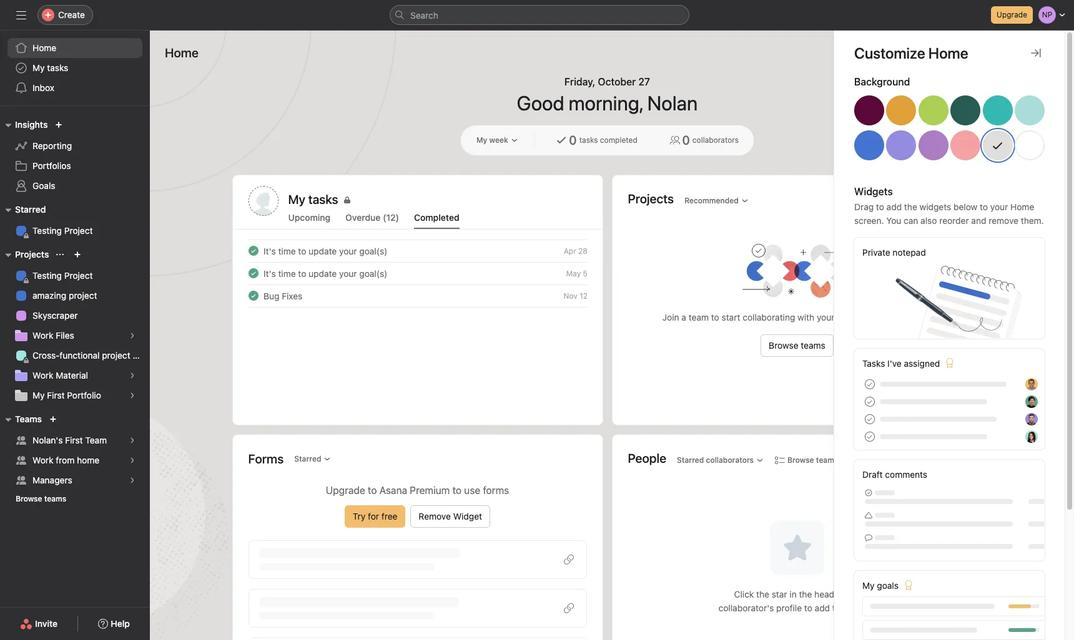 Task type: describe. For each thing, give the bounding box(es) containing it.
project inside 'amazing project' link
[[69, 290, 97, 301]]

0 vertical spatial projects
[[628, 191, 674, 206]]

global element
[[0, 31, 150, 106]]

people
[[628, 451, 666, 466]]

good
[[517, 91, 564, 115]]

cross-
[[32, 350, 60, 361]]

october
[[598, 76, 636, 87]]

0 for collaborators
[[682, 133, 690, 147]]

1 vertical spatial browse
[[787, 456, 814, 465]]

add profile photo image
[[248, 186, 278, 216]]

them.
[[1021, 215, 1044, 226]]

star
[[772, 590, 787, 600]]

files
[[56, 330, 74, 341]]

draft comments
[[862, 470, 927, 480]]

help button
[[90, 613, 138, 636]]

add inside drag to add the widgets below to your home screen. you can also reorder and remove them.
[[887, 202, 902, 212]]

try for free button
[[345, 506, 406, 528]]

1 vertical spatial teams
[[816, 456, 838, 465]]

close customization pane image
[[1031, 48, 1041, 58]]

bug
[[263, 291, 279, 301]]

can
[[904, 215, 918, 226]]

help
[[111, 619, 130, 629]]

28
[[578, 246, 587, 256]]

see details, my first portfolio image
[[129, 392, 136, 400]]

week
[[489, 136, 508, 145]]

(12)
[[383, 212, 399, 223]]

to inside click the star in the header of a collaborator's profile to add them here.
[[804, 603, 812, 614]]

project for testing project link within starred element
[[64, 225, 93, 236]]

starred collaborators
[[677, 456, 754, 465]]

browse teams for topmost browse teams button
[[769, 340, 825, 351]]

0 vertical spatial collaborators
[[692, 136, 739, 145]]

1 horizontal spatial home
[[165, 46, 198, 60]]

remove
[[989, 215, 1019, 226]]

widgets
[[920, 202, 951, 212]]

work files
[[32, 330, 74, 341]]

functional
[[60, 350, 100, 361]]

team
[[689, 312, 709, 323]]

skyscraper
[[32, 310, 78, 321]]

0 vertical spatial browse teams button
[[761, 335, 834, 357]]

time for apr
[[278, 246, 295, 256]]

goals
[[877, 581, 899, 591]]

customize home
[[854, 44, 968, 62]]

private notepad
[[862, 247, 926, 258]]

5
[[583, 269, 587, 278]]

goals link
[[7, 176, 142, 196]]

add inside click the star in the header of a collaborator's profile to add them here.
[[815, 603, 830, 614]]

project for 1st testing project link from the bottom
[[64, 270, 93, 281]]

your inside drag to add the widgets below to your home screen. you can also reorder and remove them.
[[990, 202, 1008, 212]]

my first portfolio
[[32, 390, 101, 401]]

completed button
[[414, 212, 459, 229]]

new image
[[55, 121, 63, 129]]

first for my
[[47, 390, 65, 401]]

see details, work material image
[[129, 372, 136, 380]]

see details, nolan's first team image
[[129, 437, 136, 445]]

remove widget
[[419, 511, 482, 522]]

portfolios link
[[7, 156, 142, 176]]

apr 28 button
[[563, 246, 587, 256]]

create
[[58, 9, 85, 20]]

join a team to start collaborating with your teammates on projects.
[[662, 312, 932, 323]]

1 horizontal spatial the
[[799, 590, 812, 600]]

team
[[85, 435, 107, 446]]

update for may 5
[[308, 268, 336, 279]]

collaborating
[[743, 312, 795, 323]]

skyscraper link
[[7, 306, 142, 326]]

forms
[[248, 452, 284, 466]]

join
[[662, 312, 679, 323]]

testing inside starred element
[[32, 225, 62, 236]]

and
[[971, 215, 986, 226]]

1 vertical spatial tasks
[[579, 136, 598, 145]]

also
[[921, 215, 937, 226]]

completed checkbox for bug
[[246, 289, 261, 303]]

in
[[790, 590, 797, 600]]

upgrade for upgrade
[[997, 10, 1027, 19]]

time for may
[[278, 268, 295, 279]]

apr 28
[[563, 246, 587, 256]]

a inside click the star in the header of a collaborator's profile to add them here.
[[855, 590, 860, 600]]

to up 'and'
[[980, 202, 988, 212]]

tasks completed
[[579, 136, 637, 145]]

goal(s) for apr
[[359, 246, 387, 256]]

remove
[[419, 511, 451, 522]]

0 horizontal spatial starred
[[15, 204, 46, 215]]

forms
[[483, 485, 509, 496]]

home link
[[7, 38, 142, 58]]

project inside cross-functional project plan link
[[102, 350, 130, 361]]

invite button
[[12, 613, 66, 636]]

create button
[[37, 5, 93, 25]]

see details, work from home image
[[129, 457, 136, 465]]

start
[[722, 312, 740, 323]]

cross-functional project plan
[[32, 350, 150, 361]]

testing project for testing project link within starred element
[[32, 225, 93, 236]]

tasks inside "link"
[[47, 62, 68, 73]]

nov 12
[[563, 291, 587, 301]]

my week
[[476, 136, 508, 145]]

starred inside dropdown button
[[677, 456, 704, 465]]

reporting link
[[7, 136, 142, 156]]

asana
[[379, 485, 407, 496]]

recommended button
[[679, 192, 754, 210]]

first for nolan's
[[65, 435, 83, 446]]

notepad
[[893, 247, 926, 258]]

customize
[[931, 139, 974, 149]]

work from home link
[[7, 451, 142, 471]]

teammates
[[837, 312, 882, 323]]

it's for apr
[[263, 246, 276, 256]]

tasks i've assigned
[[862, 358, 940, 369]]

update for apr 28
[[308, 246, 336, 256]]

portfolios
[[32, 160, 71, 171]]

managers
[[32, 475, 72, 486]]

insights button
[[0, 117, 48, 132]]

0 for tasks completed
[[569, 133, 577, 147]]

amazing project
[[32, 290, 97, 301]]

overdue (12) button
[[345, 212, 399, 229]]

browse teams image
[[49, 416, 57, 423]]

the inside drag to add the widgets below to your home screen. you can also reorder and remove them.
[[904, 202, 917, 212]]

inbox
[[32, 82, 54, 93]]

free
[[381, 511, 397, 522]]

testing project for 1st testing project link from the bottom
[[32, 270, 93, 281]]



Task type: locate. For each thing, give the bounding box(es) containing it.
0 vertical spatial a
[[682, 312, 686, 323]]

2 vertical spatial work
[[32, 455, 53, 466]]

1 horizontal spatial starred button
[[289, 451, 337, 468]]

0 vertical spatial testing
[[32, 225, 62, 236]]

starred element
[[0, 199, 150, 244]]

1 project from the top
[[64, 225, 93, 236]]

tasks
[[862, 358, 885, 369]]

my up inbox at the top left
[[32, 62, 45, 73]]

1 vertical spatial add
[[815, 603, 830, 614]]

1 vertical spatial it's
[[263, 268, 276, 279]]

work down nolan's at left bottom
[[32, 455, 53, 466]]

my for my first portfolio
[[32, 390, 45, 401]]

0 vertical spatial time
[[278, 246, 295, 256]]

projects
[[628, 191, 674, 206], [15, 249, 49, 260]]

projects element
[[0, 244, 150, 408]]

starred down goals
[[15, 204, 46, 215]]

my goals
[[862, 581, 899, 591]]

1 completed checkbox from the top
[[246, 244, 261, 259]]

starred collaborators button
[[671, 452, 769, 469]]

the right "in"
[[799, 590, 812, 600]]

amazing
[[32, 290, 66, 301]]

to left start
[[711, 312, 719, 323]]

goals
[[32, 180, 55, 191]]

tasks left completed
[[579, 136, 598, 145]]

my for my goals
[[862, 581, 875, 591]]

fixes
[[281, 291, 302, 301]]

12
[[579, 291, 587, 301]]

1 0 from the left
[[569, 133, 577, 147]]

overdue
[[345, 212, 381, 223]]

widget
[[453, 511, 482, 522]]

home inside global element
[[32, 42, 56, 53]]

1 horizontal spatial a
[[855, 590, 860, 600]]

nolan
[[647, 91, 698, 115]]

insights element
[[0, 114, 150, 199]]

update
[[308, 246, 336, 256], [308, 268, 336, 279]]

testing project inside projects element
[[32, 270, 93, 281]]

0 vertical spatial project
[[69, 290, 97, 301]]

here.
[[855, 603, 876, 614]]

my week button
[[471, 132, 524, 149]]

0 vertical spatial goal(s)
[[359, 246, 387, 256]]

from
[[56, 455, 75, 466]]

teams element
[[0, 408, 150, 511]]

0 vertical spatial add
[[887, 202, 902, 212]]

starred button down goals
[[0, 202, 46, 217]]

teams button
[[0, 412, 42, 427]]

testing project up show options, current sort, top icon
[[32, 225, 93, 236]]

project up skyscraper link
[[69, 290, 97, 301]]

0 vertical spatial completed image
[[246, 244, 261, 259]]

work from home
[[32, 455, 99, 466]]

amazing project link
[[7, 286, 142, 306]]

the left the star
[[756, 590, 769, 600]]

0 horizontal spatial projects
[[15, 249, 49, 260]]

0 vertical spatial completed checkbox
[[246, 244, 261, 259]]

first down work material
[[47, 390, 65, 401]]

0 vertical spatial browse teams
[[769, 340, 825, 351]]

bug fixes
[[263, 291, 302, 301]]

1 vertical spatial testing project
[[32, 270, 93, 281]]

0 horizontal spatial a
[[682, 312, 686, 323]]

work down cross-
[[32, 370, 53, 381]]

see details, managers image
[[129, 477, 136, 485]]

2 completed checkbox from the top
[[246, 289, 261, 303]]

completed image up completed image
[[246, 266, 261, 281]]

first inside the "teams" 'element'
[[65, 435, 83, 446]]

testing project link
[[7, 221, 142, 241], [7, 266, 142, 286]]

1 horizontal spatial add
[[887, 202, 902, 212]]

testing inside projects element
[[32, 270, 62, 281]]

2 project from the top
[[64, 270, 93, 281]]

collaborators inside dropdown button
[[706, 456, 754, 465]]

may 5 button
[[566, 269, 587, 278]]

reorder
[[939, 215, 969, 226]]

1 vertical spatial first
[[65, 435, 83, 446]]

drag to add the widgets below to your home screen. you can also reorder and remove them.
[[854, 202, 1044, 226]]

it's up bug
[[263, 246, 276, 256]]

0 vertical spatial update
[[308, 246, 336, 256]]

2 completed image from the top
[[246, 266, 261, 281]]

completed checkbox up completed checkbox
[[246, 244, 261, 259]]

screen.
[[854, 215, 884, 226]]

it's for may
[[263, 268, 276, 279]]

background
[[854, 76, 910, 87]]

1 vertical spatial project
[[102, 350, 130, 361]]

1 testing project from the top
[[32, 225, 93, 236]]

1 vertical spatial completed image
[[246, 266, 261, 281]]

1 vertical spatial collaborators
[[706, 456, 754, 465]]

1 vertical spatial browse teams
[[787, 456, 838, 465]]

starred right forms
[[294, 455, 321, 464]]

1 horizontal spatial upgrade
[[997, 10, 1027, 19]]

0 horizontal spatial home
[[32, 42, 56, 53]]

Completed checkbox
[[246, 266, 261, 281]]

to left use
[[452, 485, 462, 496]]

1 vertical spatial it's time to update your goal(s)
[[263, 268, 387, 279]]

it's time to update your goal(s) down upcoming "button"
[[263, 246, 387, 256]]

upgrade for upgrade to asana premium to use forms
[[326, 485, 365, 496]]

my inside projects element
[[32, 390, 45, 401]]

testing project up amazing project
[[32, 270, 93, 281]]

my for my tasks
[[32, 62, 45, 73]]

1 goal(s) from the top
[[359, 246, 387, 256]]

browse teams for browse teams button within the "teams" 'element'
[[16, 495, 66, 504]]

it's
[[263, 246, 276, 256], [263, 268, 276, 279]]

0 vertical spatial work
[[32, 330, 53, 341]]

profile
[[776, 603, 802, 614]]

testing project link inside starred element
[[7, 221, 142, 241]]

first up work from home link
[[65, 435, 83, 446]]

0 vertical spatial teams
[[801, 340, 825, 351]]

1 horizontal spatial first
[[65, 435, 83, 446]]

the
[[904, 202, 917, 212], [756, 590, 769, 600], [799, 590, 812, 600]]

3 work from the top
[[32, 455, 53, 466]]

2 horizontal spatial the
[[904, 202, 917, 212]]

private
[[862, 247, 890, 258]]

completed image up completed checkbox
[[246, 244, 261, 259]]

browse teams button inside the "teams" 'element'
[[10, 491, 72, 508]]

invite
[[35, 619, 58, 629]]

nolan's first team link
[[7, 431, 142, 451]]

my tasks link
[[7, 58, 142, 78]]

completed
[[600, 136, 637, 145]]

the up can
[[904, 202, 917, 212]]

your
[[990, 202, 1008, 212], [339, 246, 357, 256], [339, 268, 357, 279], [817, 312, 835, 323]]

1 completed image from the top
[[246, 244, 261, 259]]

1 work from the top
[[32, 330, 53, 341]]

2 testing project link from the top
[[7, 266, 142, 286]]

for
[[368, 511, 379, 522]]

0 horizontal spatial starred button
[[0, 202, 46, 217]]

to left the 'asana'
[[368, 485, 377, 496]]

1 vertical spatial testing project link
[[7, 266, 142, 286]]

1 horizontal spatial 0
[[682, 133, 690, 147]]

it's time to update your goal(s) up fixes
[[263, 268, 387, 279]]

27
[[638, 76, 650, 87]]

2 it's from the top
[[263, 268, 276, 279]]

work material
[[32, 370, 88, 381]]

click the star in the header of a collaborator's profile to add them here.
[[719, 590, 876, 614]]

1 testing from the top
[[32, 225, 62, 236]]

0 vertical spatial starred button
[[0, 202, 46, 217]]

2 horizontal spatial home
[[1010, 202, 1034, 212]]

to right drag
[[876, 202, 884, 212]]

teams inside 'element'
[[44, 495, 66, 504]]

my up teams
[[32, 390, 45, 401]]

use
[[464, 485, 480, 496]]

0 horizontal spatial the
[[756, 590, 769, 600]]

projects left show options, current sort, top icon
[[15, 249, 49, 260]]

first inside projects element
[[47, 390, 65, 401]]

0 vertical spatial browse
[[769, 340, 798, 351]]

material
[[56, 370, 88, 381]]

it's time to update your goal(s) for may 5
[[263, 268, 387, 279]]

goal(s)
[[359, 246, 387, 256], [359, 268, 387, 279]]

with
[[798, 312, 814, 323]]

add down header
[[815, 603, 830, 614]]

work inside the "teams" 'element'
[[32, 455, 53, 466]]

hide sidebar image
[[16, 10, 26, 20]]

0 vertical spatial it's
[[263, 246, 276, 256]]

1 horizontal spatial tasks
[[579, 136, 598, 145]]

testing
[[32, 225, 62, 236], [32, 270, 62, 281]]

them
[[832, 603, 853, 614]]

project up 'amazing project' link
[[64, 270, 93, 281]]

it's time to update your goal(s) for apr 28
[[263, 246, 387, 256]]

testing project inside starred element
[[32, 225, 93, 236]]

2 vertical spatial teams
[[44, 495, 66, 504]]

teams for topmost browse teams button
[[801, 340, 825, 351]]

teams for browse teams button within the "teams" 'element'
[[44, 495, 66, 504]]

completed image
[[246, 289, 261, 303]]

browse for topmost browse teams button
[[769, 340, 798, 351]]

my inside 'dropdown button'
[[476, 136, 487, 145]]

0 vertical spatial upgrade
[[997, 10, 1027, 19]]

upcoming button
[[288, 212, 330, 229]]

0 down the nolan
[[682, 133, 690, 147]]

0 vertical spatial tasks
[[47, 62, 68, 73]]

time down upcoming "button"
[[278, 246, 295, 256]]

time up bug fixes
[[278, 268, 295, 279]]

widgets
[[854, 186, 893, 197]]

0 vertical spatial first
[[47, 390, 65, 401]]

reporting
[[32, 141, 72, 151]]

work material link
[[7, 366, 142, 386]]

upgrade to asana premium to use forms
[[326, 485, 509, 496]]

1 it's from the top
[[263, 246, 276, 256]]

2 work from the top
[[32, 370, 53, 381]]

may
[[566, 269, 581, 278]]

browse
[[769, 340, 798, 351], [787, 456, 814, 465], [16, 495, 42, 504]]

1 it's time to update your goal(s) from the top
[[263, 246, 387, 256]]

upgrade inside button
[[997, 10, 1027, 19]]

completed checkbox left bug
[[246, 289, 261, 303]]

below
[[954, 202, 977, 212]]

home inside drag to add the widgets below to your home screen. you can also reorder and remove them.
[[1010, 202, 1034, 212]]

Completed checkbox
[[246, 244, 261, 259], [246, 289, 261, 303]]

starred
[[15, 204, 46, 215], [294, 455, 321, 464], [677, 456, 704, 465]]

background option group
[[854, 96, 1045, 165]]

to right profile
[[804, 603, 812, 614]]

try for free
[[353, 511, 397, 522]]

my first portfolio link
[[7, 386, 142, 406]]

0 vertical spatial testing project
[[32, 225, 93, 236]]

friday, october 27 good morning, nolan
[[517, 76, 698, 115]]

upgrade
[[997, 10, 1027, 19], [326, 485, 365, 496]]

2 time from the top
[[278, 268, 295, 279]]

tasks up inbox at the top left
[[47, 62, 68, 73]]

1 vertical spatial a
[[855, 590, 860, 600]]

1 vertical spatial update
[[308, 268, 336, 279]]

nolan's
[[32, 435, 63, 446]]

project inside starred element
[[64, 225, 93, 236]]

project left plan
[[102, 350, 130, 361]]

0 horizontal spatial add
[[815, 603, 830, 614]]

1 vertical spatial testing
[[32, 270, 62, 281]]

projects left recommended
[[628, 191, 674, 206]]

work for work material
[[32, 370, 53, 381]]

see details, work files image
[[129, 332, 136, 340]]

1 time from the top
[[278, 246, 295, 256]]

0 vertical spatial testing project link
[[7, 221, 142, 241]]

morning,
[[569, 91, 643, 115]]

apr
[[563, 246, 576, 256]]

testing project link down new project or portfolio "icon"
[[7, 266, 142, 286]]

managers link
[[7, 471, 142, 491]]

a right of
[[855, 590, 860, 600]]

friday,
[[565, 76, 595, 87]]

0 horizontal spatial tasks
[[47, 62, 68, 73]]

2 it's time to update your goal(s) from the top
[[263, 268, 387, 279]]

1 horizontal spatial starred
[[294, 455, 321, 464]]

browse teams inside the "teams" 'element'
[[16, 495, 66, 504]]

my for my week
[[476, 136, 487, 145]]

1 vertical spatial goal(s)
[[359, 268, 387, 279]]

2 0 from the left
[[682, 133, 690, 147]]

i've
[[887, 358, 902, 369]]

completed image
[[246, 244, 261, 259], [246, 266, 261, 281]]

nov
[[563, 291, 577, 301]]

work for work from home
[[32, 455, 53, 466]]

0 horizontal spatial first
[[47, 390, 65, 401]]

my left the goals
[[862, 581, 875, 591]]

2 goal(s) from the top
[[359, 268, 387, 279]]

recommended
[[685, 196, 739, 205]]

0 vertical spatial it's time to update your goal(s)
[[263, 246, 387, 256]]

upcoming
[[288, 212, 330, 223]]

show options, current sort, top image
[[56, 251, 64, 259]]

1 testing project link from the top
[[7, 221, 142, 241]]

1 vertical spatial starred button
[[289, 451, 337, 468]]

1 vertical spatial upgrade
[[326, 485, 365, 496]]

my inside "link"
[[32, 62, 45, 73]]

project
[[64, 225, 93, 236], [64, 270, 93, 281]]

to up fixes
[[298, 268, 306, 279]]

first
[[47, 390, 65, 401], [65, 435, 83, 446]]

cross-functional project plan link
[[7, 346, 150, 366]]

2 vertical spatial browse teams
[[16, 495, 66, 504]]

0 vertical spatial project
[[64, 225, 93, 236]]

0
[[569, 133, 577, 147], [682, 133, 690, 147]]

a right join
[[682, 312, 686, 323]]

goal(s) for may
[[359, 268, 387, 279]]

2 update from the top
[[308, 268, 336, 279]]

new project or portfolio image
[[74, 251, 81, 259]]

premium
[[410, 485, 450, 496]]

0 horizontal spatial project
[[69, 290, 97, 301]]

1 vertical spatial time
[[278, 268, 295, 279]]

1 vertical spatial work
[[32, 370, 53, 381]]

completed image for apr 28
[[246, 244, 261, 259]]

work up cross-
[[32, 330, 53, 341]]

add up you
[[887, 202, 902, 212]]

1 horizontal spatial project
[[102, 350, 130, 361]]

tasks
[[47, 62, 68, 73], [579, 136, 598, 145]]

1 horizontal spatial projects
[[628, 191, 674, 206]]

2 horizontal spatial starred
[[677, 456, 704, 465]]

2 testing project from the top
[[32, 270, 93, 281]]

add
[[887, 202, 902, 212], [815, 603, 830, 614]]

browse for browse teams button within the "teams" 'element'
[[16, 495, 42, 504]]

testing up show options, current sort, top icon
[[32, 225, 62, 236]]

1 update from the top
[[308, 246, 336, 256]]

1 vertical spatial project
[[64, 270, 93, 281]]

nov 12 button
[[563, 291, 587, 301]]

it's right completed checkbox
[[263, 268, 276, 279]]

to
[[876, 202, 884, 212], [980, 202, 988, 212], [298, 246, 306, 256], [298, 268, 306, 279], [711, 312, 719, 323], [368, 485, 377, 496], [452, 485, 462, 496], [804, 603, 812, 614]]

2 vertical spatial browse
[[16, 495, 42, 504]]

Search tasks, projects, and more text field
[[390, 5, 689, 25]]

customize button
[[911, 133, 982, 155]]

starred right people
[[677, 456, 704, 465]]

0 horizontal spatial 0
[[569, 133, 577, 147]]

testing up amazing
[[32, 270, 62, 281]]

0 left tasks completed
[[569, 133, 577, 147]]

completed checkbox for it's
[[246, 244, 261, 259]]

2 vertical spatial browse teams button
[[10, 491, 72, 508]]

browse inside the "teams" 'element'
[[16, 495, 42, 504]]

starred button right forms
[[289, 451, 337, 468]]

projects inside 'dropdown button'
[[15, 249, 49, 260]]

on projects.
[[884, 312, 932, 323]]

projects button
[[0, 247, 49, 262]]

to down upcoming "button"
[[298, 246, 306, 256]]

testing project link up new project or portfolio "icon"
[[7, 221, 142, 241]]

1 vertical spatial projects
[[15, 249, 49, 260]]

project up new project or portfolio "icon"
[[64, 225, 93, 236]]

completed image for may 5
[[246, 266, 261, 281]]

1 vertical spatial completed checkbox
[[246, 289, 261, 303]]

work for work files
[[32, 330, 53, 341]]

my left week
[[476, 136, 487, 145]]

2 testing from the top
[[32, 270, 62, 281]]

0 horizontal spatial upgrade
[[326, 485, 365, 496]]

1 vertical spatial browse teams button
[[769, 452, 844, 469]]



Task type: vqa. For each thing, say whether or not it's contained in the screenshot.
Go back "icon"
no



